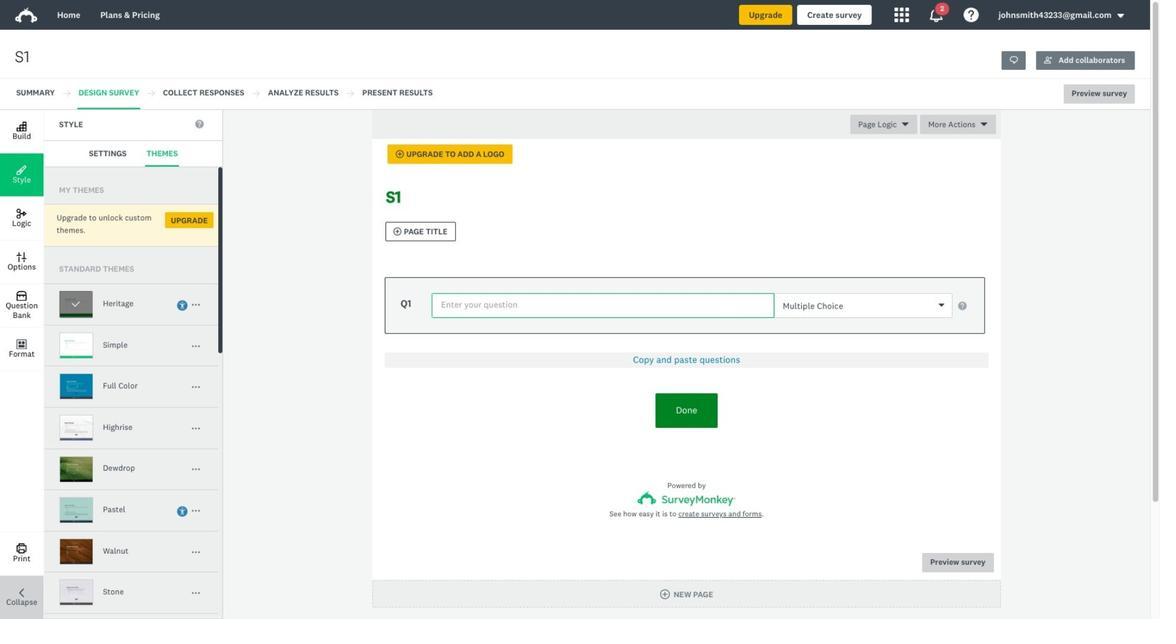 Task type: describe. For each thing, give the bounding box(es) containing it.
dropdown arrow image
[[1117, 11, 1126, 20]]

2 products icon image from the left
[[930, 7, 945, 22]]

surveymonkey logo image
[[15, 7, 37, 23]]



Task type: vqa. For each thing, say whether or not it's contained in the screenshot.
2nd Products Icon from right
yes



Task type: locate. For each thing, give the bounding box(es) containing it.
1 products icon image from the left
[[895, 7, 910, 22]]

products icon image
[[895, 7, 910, 22], [930, 7, 945, 22]]

help icon image
[[964, 7, 979, 22]]

0 horizontal spatial products icon image
[[895, 7, 910, 22]]

1 horizontal spatial products icon image
[[930, 7, 945, 22]]

surveymonkey image
[[638, 491, 736, 506]]



